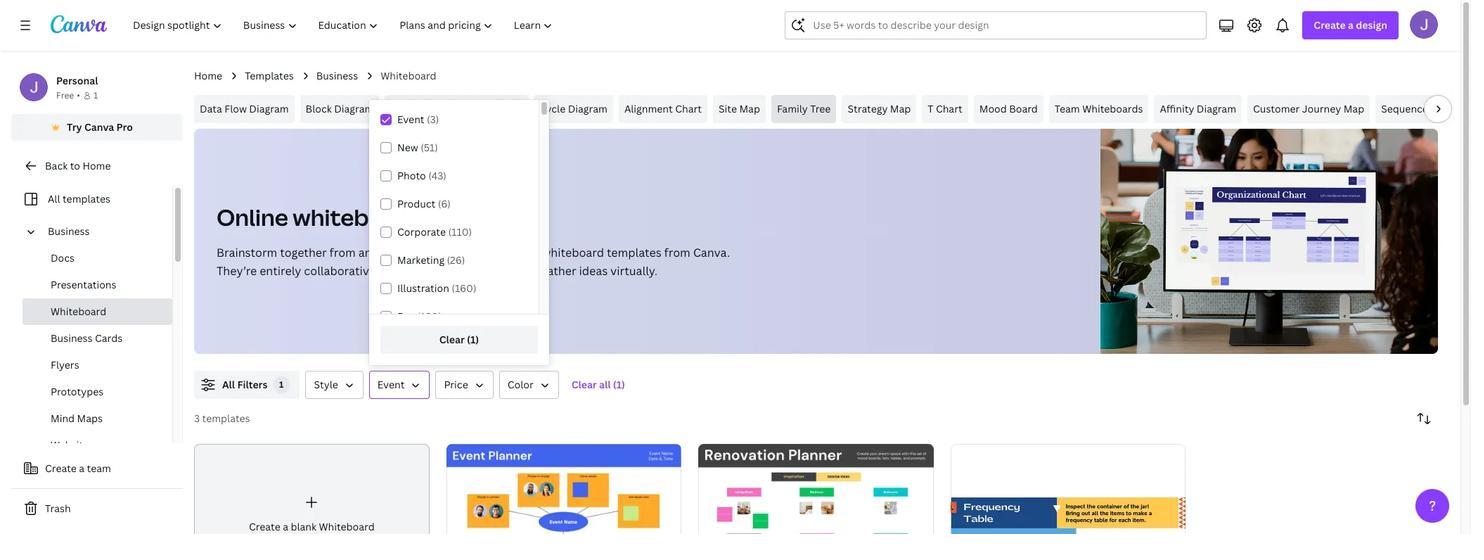 Task type: vqa. For each thing, say whether or not it's contained in the screenshot.
found
no



Task type: locate. For each thing, give the bounding box(es) containing it.
affinity diagram
[[1161, 102, 1237, 115]]

alignment
[[625, 102, 673, 115]]

corporate (110)
[[398, 225, 472, 239]]

diagram right block
[[334, 102, 374, 115]]

top level navigation element
[[124, 11, 565, 39]]

0 horizontal spatial from
[[330, 245, 356, 260]]

jacob simon image
[[1411, 11, 1439, 39]]

all down back
[[48, 192, 60, 205]]

1 vertical spatial 1
[[279, 379, 284, 391]]

1 horizontal spatial to
[[527, 263, 539, 279]]

1 horizontal spatial whiteboard
[[319, 520, 375, 533]]

whiteboard up entity
[[381, 69, 437, 82]]

1 vertical spatial all
[[222, 378, 235, 391]]

try
[[67, 120, 82, 134]]

1 vertical spatial create
[[45, 462, 77, 475]]

photo (43)
[[398, 169, 447, 182]]

1 filter options selected element
[[273, 376, 290, 393]]

color
[[508, 378, 534, 391]]

diagram right affinity
[[1197, 102, 1237, 115]]

corporate
[[398, 225, 446, 239]]

so
[[466, 263, 478, 279]]

(1) inside button
[[613, 378, 625, 391]]

cycle diagram
[[540, 102, 608, 115]]

clear left all
[[572, 378, 597, 391]]

0 horizontal spatial home
[[83, 159, 111, 172]]

data
[[200, 102, 222, 115]]

0 horizontal spatial create
[[45, 462, 77, 475]]

home
[[194, 69, 222, 82], [83, 159, 111, 172]]

templates
[[245, 69, 294, 82]]

create left design
[[1315, 18, 1347, 32]]

0 vertical spatial business
[[316, 69, 358, 82]]

1 from from the left
[[330, 245, 356, 260]]

1 vertical spatial to
[[527, 263, 539, 279]]

0 horizontal spatial a
[[79, 462, 85, 475]]

1 vertical spatial whiteboard
[[542, 245, 604, 260]]

0 vertical spatial home
[[194, 69, 222, 82]]

try canva pro button
[[11, 114, 183, 141]]

5 diagram from the left
[[1197, 102, 1237, 115]]

brainstorm
[[217, 245, 277, 260]]

create left blank
[[249, 520, 281, 533]]

templates down back to home
[[63, 192, 110, 205]]

diagram for affinity diagram
[[1197, 102, 1237, 115]]

virtually.
[[611, 263, 658, 279]]

free •
[[56, 89, 80, 101]]

diagram right cycle at left top
[[568, 102, 608, 115]]

diagram left cycle at left top
[[483, 102, 523, 115]]

business link up block diagram
[[316, 68, 358, 84]]

2 chart from the left
[[936, 102, 963, 115]]

6 diagram from the left
[[1431, 102, 1471, 115]]

1 horizontal spatial chart
[[936, 102, 963, 115]]

1 horizontal spatial from
[[665, 245, 691, 260]]

all
[[48, 192, 60, 205], [222, 378, 235, 391]]

0 vertical spatial (1)
[[467, 333, 479, 346]]

from up collaborative
[[330, 245, 356, 260]]

using
[[414, 245, 443, 260]]

(51)
[[421, 141, 438, 154]]

1 vertical spatial (1)
[[613, 378, 625, 391]]

mind maps link
[[23, 405, 172, 432]]

2 horizontal spatial whiteboard
[[381, 69, 437, 82]]

0 horizontal spatial 1
[[93, 89, 98, 101]]

sequence diagram link
[[1376, 95, 1472, 123]]

prototypes
[[51, 385, 104, 398]]

event right style "button"
[[378, 378, 405, 391]]

1 vertical spatial whiteboard
[[51, 305, 106, 318]]

4 diagram from the left
[[568, 102, 608, 115]]

diagram down templates link
[[249, 102, 289, 115]]

1 horizontal spatial whiteboard
[[542, 245, 604, 260]]

block
[[306, 102, 332, 115]]

color button
[[499, 371, 559, 399]]

1 horizontal spatial all
[[222, 378, 235, 391]]

create
[[1315, 18, 1347, 32], [45, 462, 77, 475], [249, 520, 281, 533]]

(110)
[[449, 225, 472, 239]]

1 horizontal spatial home
[[194, 69, 222, 82]]

cards
[[95, 331, 123, 345]]

1 horizontal spatial 1
[[279, 379, 284, 391]]

customer journey map
[[1254, 102, 1365, 115]]

map left t
[[891, 102, 911, 115]]

whiteboard down presentations
[[51, 305, 106, 318]]

back to home link
[[11, 152, 183, 180]]

0 vertical spatial whiteboard
[[381, 69, 437, 82]]

business up flyers
[[51, 331, 93, 345]]

create for create a team
[[45, 462, 77, 475]]

templates up virtually.
[[607, 245, 662, 260]]

a inside create a design dropdown button
[[1349, 18, 1354, 32]]

trash
[[45, 502, 71, 515]]

1 chart from the left
[[676, 102, 702, 115]]

(1) right all
[[613, 378, 625, 391]]

map right journey
[[1344, 102, 1365, 115]]

event for event (3)
[[398, 113, 425, 126]]

home up all templates link
[[83, 159, 111, 172]]

site
[[719, 102, 737, 115]]

clear for clear (1)
[[440, 333, 465, 346]]

2 vertical spatial a
[[283, 520, 288, 533]]

2 horizontal spatial map
[[1344, 102, 1365, 115]]

a
[[1349, 18, 1354, 32], [79, 462, 85, 475], [283, 520, 288, 533]]

map right site
[[740, 102, 761, 115]]

whiteboard
[[293, 202, 423, 232], [542, 245, 604, 260]]

1 vertical spatial business link
[[42, 218, 164, 245]]

event left (3)
[[398, 113, 425, 126]]

1 horizontal spatial business link
[[316, 68, 358, 84]]

create down websites
[[45, 462, 77, 475]]

2 map from the left
[[891, 102, 911, 115]]

0 horizontal spatial all
[[48, 192, 60, 205]]

clear (1)
[[440, 333, 479, 346]]

a left design
[[1349, 18, 1354, 32]]

fun
[[398, 310, 415, 323]]

2 vertical spatial create
[[249, 520, 281, 533]]

0 vertical spatial business link
[[316, 68, 358, 84]]

chart
[[676, 102, 702, 115], [936, 102, 963, 115]]

0 vertical spatial event
[[398, 113, 425, 126]]

(43)
[[429, 169, 447, 182]]

business link down all templates link
[[42, 218, 164, 245]]

to
[[70, 159, 80, 172], [527, 263, 539, 279]]

event for event
[[378, 378, 405, 391]]

chart right t
[[936, 102, 963, 115]]

(1) inside 'button'
[[467, 333, 479, 346]]

all filters
[[222, 378, 268, 391]]

0 vertical spatial clear
[[440, 333, 465, 346]]

create inside button
[[45, 462, 77, 475]]

business up block diagram
[[316, 69, 358, 82]]

all left filters
[[222, 378, 235, 391]]

1 vertical spatial business
[[48, 224, 90, 238]]

2 horizontal spatial a
[[1349, 18, 1354, 32]]

event (3)
[[398, 113, 439, 126]]

a left blank
[[283, 520, 288, 533]]

0 horizontal spatial to
[[70, 159, 80, 172]]

business up docs
[[48, 224, 90, 238]]

event button
[[369, 371, 430, 399]]

sequence
[[1382, 102, 1429, 115]]

diagram right sequence
[[1431, 102, 1471, 115]]

whiteboard up anywhere
[[293, 202, 423, 232]]

anywhere
[[359, 245, 411, 260]]

2 horizontal spatial create
[[1315, 18, 1347, 32]]

to right easy
[[527, 263, 539, 279]]

1 horizontal spatial clear
[[572, 378, 597, 391]]

0 horizontal spatial clear
[[440, 333, 465, 346]]

online
[[506, 245, 540, 260]]

•
[[77, 89, 80, 101]]

1 right •
[[93, 89, 98, 101]]

0 vertical spatial 1
[[93, 89, 98, 101]]

chart for t chart
[[936, 102, 963, 115]]

0 horizontal spatial (1)
[[467, 333, 479, 346]]

1 vertical spatial event
[[378, 378, 405, 391]]

1 horizontal spatial create
[[249, 520, 281, 533]]

from left canva.
[[665, 245, 691, 260]]

0 horizontal spatial chart
[[676, 102, 702, 115]]

a for team
[[79, 462, 85, 475]]

0 vertical spatial all
[[48, 192, 60, 205]]

0 horizontal spatial whiteboard
[[293, 202, 423, 232]]

0 vertical spatial whiteboard
[[293, 202, 423, 232]]

create a blank whiteboard link
[[194, 444, 430, 534]]

map inside site map link
[[740, 102, 761, 115]]

0 vertical spatial to
[[70, 159, 80, 172]]

strategy map link
[[843, 95, 917, 123]]

home up data
[[194, 69, 222, 82]]

1 horizontal spatial (1)
[[613, 378, 625, 391]]

1 horizontal spatial map
[[891, 102, 911, 115]]

whiteboard up gather
[[542, 245, 604, 260]]

a inside 'create a team' button
[[79, 462, 85, 475]]

collaborative
[[304, 263, 376, 279]]

try canva pro
[[67, 120, 133, 134]]

(160)
[[452, 281, 477, 295]]

customer journey map link
[[1248, 95, 1371, 123]]

board
[[1010, 102, 1038, 115]]

(130)
[[418, 310, 442, 323]]

1 horizontal spatial a
[[283, 520, 288, 533]]

a for design
[[1349, 18, 1354, 32]]

websites link
[[23, 432, 172, 459]]

event
[[398, 113, 425, 126], [378, 378, 405, 391]]

clear inside button
[[572, 378, 597, 391]]

clear all (1) button
[[565, 371, 633, 399]]

3 map from the left
[[1344, 102, 1365, 115]]

1 vertical spatial home
[[83, 159, 111, 172]]

illustration (160)
[[398, 281, 477, 295]]

clear all (1)
[[572, 378, 625, 391]]

it's
[[481, 263, 497, 279]]

None search field
[[785, 11, 1208, 39]]

all for all filters
[[222, 378, 235, 391]]

clear down (130)
[[440, 333, 465, 346]]

event planner planning whiteboard in blue orange color blocks style image
[[447, 444, 682, 534]]

event inside button
[[378, 378, 405, 391]]

clear inside 'button'
[[440, 333, 465, 346]]

map for strategy map
[[891, 102, 911, 115]]

to right back
[[70, 159, 80, 172]]

1 diagram from the left
[[249, 102, 289, 115]]

(1) up price button
[[467, 333, 479, 346]]

photo
[[398, 169, 426, 182]]

1 vertical spatial clear
[[572, 378, 597, 391]]

map inside strategy map link
[[891, 102, 911, 115]]

all
[[600, 378, 611, 391]]

create inside dropdown button
[[1315, 18, 1347, 32]]

3
[[194, 412, 200, 425]]

gather
[[542, 263, 577, 279]]

filters
[[237, 378, 268, 391]]

chart left site
[[676, 102, 702, 115]]

from
[[330, 245, 356, 260], [665, 245, 691, 260]]

renovation planner planning whiteboard in yellow grey adjacent color blocks style image
[[699, 444, 934, 534]]

0 vertical spatial a
[[1349, 18, 1354, 32]]

mind maps
[[51, 412, 103, 425]]

whiteboard inside brainstorm together from anywhere using these free, online whiteboard templates from canva. they're entirely collaborative and interactive, so it's easy to gather ideas virtually.
[[542, 245, 604, 260]]

1 right filters
[[279, 379, 284, 391]]

2 diagram from the left
[[334, 102, 374, 115]]

data flow diagram link
[[194, 95, 295, 123]]

a inside "create a blank whiteboard" element
[[283, 520, 288, 533]]

2 vertical spatial whiteboard
[[319, 520, 375, 533]]

0 horizontal spatial map
[[740, 102, 761, 115]]

whiteboard right blank
[[319, 520, 375, 533]]

1 vertical spatial a
[[79, 462, 85, 475]]

0 vertical spatial create
[[1315, 18, 1347, 32]]

a left 'team'
[[79, 462, 85, 475]]

canva
[[84, 120, 114, 134]]

entirely
[[260, 263, 301, 279]]

team
[[1055, 102, 1081, 115]]

1 map from the left
[[740, 102, 761, 115]]



Task type: describe. For each thing, give the bounding box(es) containing it.
Search search field
[[814, 12, 1198, 39]]

canva.
[[693, 245, 730, 260]]

calculating relative frequencies education whiteboard in blue yellow red bold geometric style image
[[951, 444, 1187, 534]]

back to home
[[45, 159, 111, 172]]

these
[[446, 245, 476, 260]]

(26)
[[447, 253, 465, 267]]

brainstorm together from anywhere using these free, online whiteboard templates from canva. they're entirely collaborative and interactive, so it's easy to gather ideas virtually.
[[217, 245, 730, 279]]

2 from from the left
[[665, 245, 691, 260]]

price
[[444, 378, 468, 391]]

templates link
[[245, 68, 294, 84]]

create for create a blank whiteboard
[[249, 520, 281, 533]]

create a design button
[[1303, 11, 1399, 39]]

entity
[[391, 102, 419, 115]]

diagram for sequence diagram
[[1431, 102, 1471, 115]]

free,
[[479, 245, 503, 260]]

product
[[398, 197, 436, 210]]

all for all templates
[[48, 192, 60, 205]]

create a blank whiteboard
[[249, 520, 375, 533]]

family tree link
[[772, 95, 837, 123]]

templates right 3
[[202, 412, 250, 425]]

business for the top business link
[[316, 69, 358, 82]]

prototypes link
[[23, 379, 172, 405]]

easy
[[500, 263, 525, 279]]

0 horizontal spatial business link
[[42, 218, 164, 245]]

marketing (26)
[[398, 253, 465, 267]]

(3)
[[427, 113, 439, 126]]

entity relationship diagram link
[[385, 95, 528, 123]]

online
[[217, 202, 288, 232]]

entity relationship diagram
[[391, 102, 523, 115]]

all templates
[[48, 192, 110, 205]]

home link
[[194, 68, 222, 84]]

site map link
[[713, 95, 766, 123]]

whiteboards
[[1083, 102, 1144, 115]]

t chart
[[928, 102, 963, 115]]

family tree
[[777, 102, 831, 115]]

data flow diagram
[[200, 102, 289, 115]]

a for blank
[[283, 520, 288, 533]]

free
[[56, 89, 74, 101]]

team whiteboards link
[[1050, 95, 1149, 123]]

pro
[[116, 120, 133, 134]]

affinity diagram link
[[1155, 95, 1243, 123]]

alignment chart link
[[619, 95, 708, 123]]

t chart link
[[923, 95, 969, 123]]

relationship
[[422, 102, 481, 115]]

team
[[87, 462, 111, 475]]

mood board
[[980, 102, 1038, 115]]

team whiteboards
[[1055, 102, 1144, 115]]

templates up free,
[[427, 202, 542, 232]]

home inside back to home link
[[83, 159, 111, 172]]

new (51)
[[398, 141, 438, 154]]

sequence diagram
[[1382, 102, 1471, 115]]

interactive,
[[402, 263, 463, 279]]

marketing
[[398, 253, 445, 267]]

flow
[[225, 102, 247, 115]]

family
[[777, 102, 808, 115]]

together
[[280, 245, 327, 260]]

cycle
[[540, 102, 566, 115]]

clear for clear all (1)
[[572, 378, 597, 391]]

mood board link
[[974, 95, 1044, 123]]

tree
[[811, 102, 831, 115]]

templates inside brainstorm together from anywhere using these free, online whiteboard templates from canva. they're entirely collaborative and interactive, so it's easy to gather ideas virtually.
[[607, 245, 662, 260]]

design
[[1357, 18, 1388, 32]]

fun (130)
[[398, 310, 442, 323]]

map inside customer journey map link
[[1344, 102, 1365, 115]]

business cards link
[[23, 325, 172, 352]]

create a blank whiteboard element
[[194, 444, 430, 534]]

alignment chart
[[625, 102, 702, 115]]

chart for alignment chart
[[676, 102, 702, 115]]

presentations
[[51, 278, 116, 291]]

style
[[314, 378, 338, 391]]

affinity
[[1161, 102, 1195, 115]]

mood
[[980, 102, 1007, 115]]

diagram for block diagram
[[334, 102, 374, 115]]

online whiteboard templates
[[217, 202, 542, 232]]

docs link
[[23, 245, 172, 272]]

3 diagram from the left
[[483, 102, 523, 115]]

ideas
[[579, 263, 608, 279]]

Sort by button
[[1411, 405, 1439, 433]]

flyers link
[[23, 352, 172, 379]]

mind
[[51, 412, 75, 425]]

create a team button
[[11, 455, 183, 483]]

flyers
[[51, 358, 79, 372]]

diagram for cycle diagram
[[568, 102, 608, 115]]

strategy
[[848, 102, 888, 115]]

map for site map
[[740, 102, 761, 115]]

create for create a design
[[1315, 18, 1347, 32]]

blank
[[291, 520, 317, 533]]

create a team
[[45, 462, 111, 475]]

block diagram
[[306, 102, 374, 115]]

0 horizontal spatial whiteboard
[[51, 305, 106, 318]]

3 templates
[[194, 412, 250, 425]]

create a design
[[1315, 18, 1388, 32]]

back
[[45, 159, 68, 172]]

websites
[[51, 438, 94, 452]]

product (6)
[[398, 197, 451, 210]]

business for left business link
[[48, 224, 90, 238]]

maps
[[77, 412, 103, 425]]

t
[[928, 102, 934, 115]]

to inside brainstorm together from anywhere using these free, online whiteboard templates from canva. they're entirely collaborative and interactive, so it's easy to gather ideas virtually.
[[527, 263, 539, 279]]

(6)
[[438, 197, 451, 210]]

business cards
[[51, 331, 123, 345]]

2 vertical spatial business
[[51, 331, 93, 345]]

personal
[[56, 74, 98, 87]]



